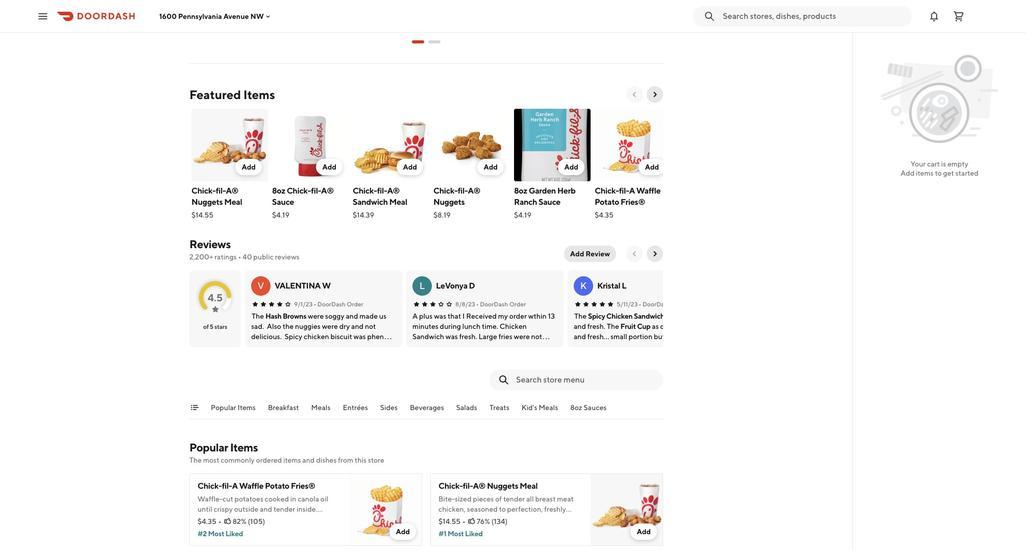 Task type: locate. For each thing, give the bounding box(es) containing it.
chick- inside chick-fil-a® sandwich meal $14.39
[[353, 186, 377, 196]]

• doordash order
[[314, 300, 364, 308], [476, 300, 526, 308], [639, 300, 689, 308]]

chick-fil-a waffle potato fries® image down store at the bottom
[[350, 473, 422, 546]]

popular for popular items
[[211, 403, 236, 412]]

and inside popular items the most commonly ordered items and dishes from this store
[[303, 456, 315, 464]]

nuggets up the reviews link
[[192, 197, 223, 207]]

• inside reviews 2,200+ ratings • 40 public reviews
[[238, 253, 241, 261]]

1 vertical spatial chick-fil-a® nuggets meal image
[[591, 473, 663, 546]]

fil- for chick-fil-a waffle potato fries® waffle-cut potatoes cooked in canola oil until crispy outside and tender inside. sprinkled with sea salt.
[[222, 481, 232, 491]]

fil- inside chick-fil-a® sandwich meal $14.39
[[377, 186, 387, 196]]

1 vertical spatial potato
[[265, 481, 290, 491]]

items up commonly
[[230, 441, 258, 454]]

$4.35 up review
[[595, 211, 614, 219]]

fruit
[[621, 322, 636, 330]]

kid's
[[522, 403, 538, 412]]

0 horizontal spatial sandwich
[[353, 197, 388, 207]]

popular inside popular items the most commonly ordered items and dishes from this store
[[189, 441, 228, 454]]

0 horizontal spatial potato
[[265, 481, 290, 491]]

a® inside chick-fil-a® sandwich meal $14.39
[[387, 186, 400, 196]]

fil- inside chick-fil-a® nuggets $8.19
[[458, 186, 468, 196]]

0 horizontal spatial • doordash order
[[314, 300, 364, 308]]

1 horizontal spatial chick-fil-a® nuggets meal image
[[591, 473, 663, 546]]

chick-fil-a® nuggets meal image
[[192, 109, 268, 181], [591, 473, 663, 546]]

2 order from the left
[[510, 300, 526, 308]]

1 horizontal spatial 8oz
[[514, 186, 528, 196]]

dishes
[[316, 456, 337, 464]]

1 horizontal spatial sandwich
[[634, 312, 665, 320]]

a
[[629, 186, 635, 196], [232, 481, 238, 491]]

add button for 8oz garden herb ranch sauce
[[558, 159, 585, 175]]

fil- for chick-fil-a® nuggets meal
[[463, 481, 473, 491]]

items for featured items
[[243, 87, 275, 102]]

and left the dishes
[[303, 456, 315, 464]]

to inside 40% off first 2 orders up to $10 off with 40welcome, valid on subtotals $15
[[292, 3, 300, 13]]

popular up most
[[189, 441, 228, 454]]

1 horizontal spatial most
[[448, 530, 464, 538]]

items down your
[[916, 169, 934, 177]]

avenue
[[224, 12, 249, 20]]

$4.35
[[595, 211, 614, 219], [198, 517, 216, 526]]

fil- for chick-fil-a waffle potato fries® $4.35
[[619, 186, 629, 196]]

1 vertical spatial waffle
[[239, 481, 264, 491]]

0 vertical spatial items
[[916, 169, 934, 177]]

1 most from the left
[[208, 530, 224, 538]]

chick- for chick-fil-a® nuggets meal
[[439, 481, 463, 491]]

kid's meals
[[522, 403, 558, 412]]

1 horizontal spatial • doordash order
[[476, 300, 526, 308]]

potato inside the chick-fil-a waffle potato fries® waffle-cut potatoes cooked in canola oil until crispy outside and tender inside. sprinkled with sea salt.
[[265, 481, 290, 491]]

to for get
[[935, 169, 942, 177]]

add button for chick-fil-a waffle potato fries®
[[639, 159, 665, 175]]

potato inside chick-fil-a waffle potato fries® $4.35
[[595, 197, 619, 207]]

1 horizontal spatial fries®
[[621, 197, 645, 207]]

sauce inside the "8oz garden herb ranch sauce $4.19"
[[539, 197, 561, 207]]

liked down 82%
[[226, 530, 243, 538]]

0 vertical spatial and
[[303, 456, 315, 464]]

your cart is empty add items to get started
[[901, 160, 979, 177]]

chick- inside the chick-fil-a® nuggets meal $14.55
[[192, 186, 216, 196]]

fil- inside chick-fil-a waffle potato fries® $4.35
[[619, 186, 629, 196]]

1 vertical spatial sandwich
[[634, 312, 665, 320]]

a inside the chick-fil-a waffle potato fries® waffle-cut potatoes cooked in canola oil until crispy outside and tender inside. sprinkled with sea salt.
[[232, 481, 238, 491]]

a® for chick-fil-a® nuggets
[[468, 186, 481, 196]]

0 vertical spatial waffle
[[637, 186, 661, 196]]

meal inside chick-fil-a® sandwich meal $14.39
[[389, 197, 407, 207]]

0 vertical spatial chick-fil-a® nuggets meal image
[[192, 109, 268, 181]]

items right ordered on the bottom of page
[[283, 456, 301, 464]]

0 horizontal spatial doordash
[[318, 300, 346, 308]]

show menu categories image
[[191, 403, 199, 412]]

1 horizontal spatial items
[[916, 169, 934, 177]]

fries® inside chick-fil-a waffle potato fries® $4.35
[[621, 197, 645, 207]]

reviews 2,200+ ratings • 40 public reviews
[[189, 237, 300, 261]]

of
[[203, 323, 209, 330]]

$14.55 inside the chick-fil-a® nuggets meal $14.55
[[192, 211, 214, 219]]

chick- inside chick-fil-a waffle potato fries® $4.35
[[595, 186, 619, 196]]

popular right "show menu categories" image
[[211, 403, 236, 412]]

chick- for chick-fil-a waffle potato fries® waffle-cut potatoes cooked in canola oil until crispy outside and tender inside. sprinkled with sea salt.
[[198, 481, 222, 491]]

0 horizontal spatial fries®
[[291, 481, 315, 491]]

add button for chick-fil-a® sandwich meal
[[397, 159, 423, 175]]

$4.19 down ranch
[[514, 211, 532, 219]]

get
[[944, 169, 955, 177]]

items for popular items the most commonly ordered items and dishes from this store
[[230, 441, 258, 454]]

$14.55 up #1
[[439, 517, 461, 526]]

0 horizontal spatial $4.35
[[198, 517, 216, 526]]

8oz chick-fil-a® sauce image
[[272, 109, 349, 181]]

liked down 76%
[[465, 530, 483, 538]]

fruit cup button
[[621, 321, 651, 331]]

to right up at the left of page
[[292, 3, 300, 13]]

with down the outside
[[230, 515, 244, 524]]

1 meals from the left
[[311, 403, 331, 412]]

8oz inside the "8oz garden herb ranch sauce $4.19"
[[514, 186, 528, 196]]

8oz inside 8oz chick-fil-a® sauce $4.19
[[272, 186, 285, 196]]

1600
[[159, 12, 177, 20]]

nuggets up '$8.19'
[[434, 197, 465, 207]]

0 horizontal spatial to
[[292, 3, 300, 13]]

previous image
[[631, 250, 639, 258]]

nuggets inside the chick-fil-a® nuggets meal $14.55
[[192, 197, 223, 207]]

doordash for k
[[643, 300, 671, 308]]

1 vertical spatial to
[[935, 169, 942, 177]]

1 horizontal spatial order
[[510, 300, 526, 308]]

82% (105)
[[233, 517, 265, 526]]

ordered
[[256, 456, 282, 464]]

3 doordash from the left
[[643, 300, 671, 308]]

0 vertical spatial with
[[332, 3, 349, 13]]

2 • doordash order from the left
[[476, 300, 526, 308]]

fries® inside the chick-fil-a waffle potato fries® waffle-cut potatoes cooked in canola oil until crispy outside and tender inside. sprinkled with sea salt.
[[291, 481, 315, 491]]

pennsylvania
[[178, 12, 222, 20]]

$4.35 down until
[[198, 517, 216, 526]]

$14.55 up the reviews link
[[192, 211, 214, 219]]

1 horizontal spatial $4.35
[[595, 211, 614, 219]]

2 most from the left
[[448, 530, 464, 538]]

hash browns
[[266, 312, 307, 320]]

0 vertical spatial items
[[243, 87, 275, 102]]

l left levonya
[[420, 280, 425, 291]]

0 vertical spatial a
[[629, 186, 635, 196]]

add inside your cart is empty add items to get started
[[901, 169, 915, 177]]

0 horizontal spatial items
[[283, 456, 301, 464]]

1 horizontal spatial potato
[[595, 197, 619, 207]]

sandwich up $14.39
[[353, 197, 388, 207]]

0 horizontal spatial and
[[260, 505, 272, 513]]

1 horizontal spatial nuggets
[[434, 197, 465, 207]]

2 horizontal spatial • doordash order
[[639, 300, 689, 308]]

0 vertical spatial popular
[[211, 403, 236, 412]]

2 horizontal spatial 8oz
[[571, 403, 583, 412]]

meal inside the chick-fil-a® nuggets meal $14.55
[[224, 197, 242, 207]]

0 vertical spatial potato
[[595, 197, 619, 207]]

#1
[[439, 530, 447, 538]]

a for chick-fil-a waffle potato fries® waffle-cut potatoes cooked in canola oil until crispy outside and tender inside. sprinkled with sea salt.
[[232, 481, 238, 491]]

a® inside 8oz chick-fil-a® sauce $4.19
[[321, 186, 334, 196]]

popular items button
[[211, 402, 256, 419]]

a® for chick-fil-a® sandwich meal
[[387, 186, 400, 196]]

0 horizontal spatial nuggets
[[192, 197, 223, 207]]

#2
[[198, 530, 207, 538]]

items left breakfast
[[238, 403, 256, 412]]

with up $15
[[332, 3, 349, 13]]

1 vertical spatial chick-fil-a waffle potato fries® image
[[350, 473, 422, 546]]

k
[[581, 280, 587, 291]]

2 horizontal spatial doordash
[[643, 300, 671, 308]]

items inside the popular items button
[[238, 403, 256, 412]]

waffle inside chick-fil-a waffle potato fries® $4.35
[[637, 186, 661, 196]]

1 vertical spatial a
[[232, 481, 238, 491]]

3 order from the left
[[672, 300, 689, 308]]

add inside 'button'
[[570, 250, 584, 258]]

2 doordash from the left
[[480, 300, 508, 308]]

most down $4.35 •
[[208, 530, 224, 538]]

1 doordash from the left
[[318, 300, 346, 308]]

#1 most liked
[[439, 530, 483, 538]]

nuggets inside chick-fil-a® nuggets $8.19
[[434, 197, 465, 207]]

0 horizontal spatial a
[[232, 481, 238, 491]]

•
[[238, 253, 241, 261], [314, 300, 316, 308], [476, 300, 479, 308], [639, 300, 642, 308], [219, 517, 222, 526], [463, 517, 466, 526]]

off right $10
[[319, 3, 330, 13]]

fil- inside the chick-fil-a waffle potato fries® waffle-cut potatoes cooked in canola oil until crispy outside and tender inside. sprinkled with sea salt.
[[222, 481, 232, 491]]

chick-fil-a® sandwich meal $14.39
[[353, 186, 407, 219]]

chick- inside the chick-fil-a waffle potato fries® waffle-cut potatoes cooked in canola oil until crispy outside and tender inside. sprinkled with sea salt.
[[198, 481, 222, 491]]

items inside featured items heading
[[243, 87, 275, 102]]

waffle for chick-fil-a waffle potato fries® $4.35
[[637, 186, 661, 196]]

0 items, open order cart image
[[953, 10, 965, 22]]

1 vertical spatial fries®
[[291, 481, 315, 491]]

nuggets up (134)
[[487, 481, 519, 491]]

0 horizontal spatial $4.19
[[272, 211, 290, 219]]

waffle inside the chick-fil-a waffle potato fries® waffle-cut potatoes cooked in canola oil until crispy outside and tender inside. sprinkled with sea salt.
[[239, 481, 264, 491]]

0 horizontal spatial meal
[[224, 197, 242, 207]]

empty
[[948, 160, 969, 168]]

0 horizontal spatial with
[[230, 515, 244, 524]]

l
[[420, 280, 425, 291], [622, 281, 627, 291]]

chick-fil-a waffle potato fries® image
[[595, 109, 672, 181], [350, 473, 422, 546]]

sides button
[[380, 402, 398, 419]]

$4.19 inside the "8oz garden herb ranch sauce $4.19"
[[514, 211, 532, 219]]

$4.19 for 8oz garden herb ranch sauce
[[514, 211, 532, 219]]

$4.19 inside 8oz chick-fil-a® sauce $4.19
[[272, 211, 290, 219]]

1 vertical spatial with
[[230, 515, 244, 524]]

1 horizontal spatial $14.55
[[439, 517, 461, 526]]

with
[[332, 3, 349, 13], [230, 515, 244, 524]]

• up "#1 most liked"
[[463, 517, 466, 526]]

and up salt.
[[260, 505, 272, 513]]

1 vertical spatial items
[[238, 403, 256, 412]]

0 horizontal spatial most
[[208, 530, 224, 538]]

oil
[[321, 495, 328, 503]]

$4.19
[[272, 211, 290, 219], [514, 211, 532, 219]]

chick- for chick-fil-a® nuggets $8.19
[[434, 186, 458, 196]]

sandwich inside spicy chicken sandwich fruit cup
[[634, 312, 665, 320]]

40welcome,
[[195, 15, 257, 26]]

to left get
[[935, 169, 942, 177]]

a® inside the chick-fil-a® nuggets meal $14.55
[[226, 186, 239, 196]]

l right kristal
[[622, 281, 627, 291]]

popular for popular items the most commonly ordered items and dishes from this store
[[189, 441, 228, 454]]

8/8/23
[[456, 300, 475, 308]]

1 horizontal spatial to
[[935, 169, 942, 177]]

(134)
[[492, 517, 508, 526]]

Store search: begin typing to search for stores available on DoorDash text field
[[723, 10, 906, 22]]

1 vertical spatial $4.35
[[198, 517, 216, 526]]

items inside popular items the most commonly ordered items and dishes from this store
[[230, 441, 258, 454]]

8oz garden herb ranch sauce $4.19
[[514, 186, 576, 219]]

1 • doordash order from the left
[[314, 300, 364, 308]]

0 horizontal spatial l
[[420, 280, 425, 291]]

public
[[254, 253, 274, 261]]

1 vertical spatial popular
[[189, 441, 228, 454]]

2,200+
[[189, 253, 213, 261]]

levonya d
[[436, 281, 475, 291]]

sauce for chick-
[[272, 197, 294, 207]]

sauce
[[272, 197, 294, 207], [539, 197, 561, 207]]

off up 40welcome,
[[215, 3, 226, 13]]

0 vertical spatial sandwich
[[353, 197, 388, 207]]

0 horizontal spatial off
[[215, 3, 226, 13]]

1 vertical spatial items
[[283, 456, 301, 464]]

2 sauce from the left
[[539, 197, 561, 207]]

0 horizontal spatial waffle
[[239, 481, 264, 491]]

a®
[[226, 186, 239, 196], [321, 186, 334, 196], [387, 186, 400, 196], [468, 186, 481, 196], [473, 481, 486, 491]]

chick-fil-a waffle potato fries® image down previous button of carousel image
[[595, 109, 672, 181]]

1 horizontal spatial and
[[303, 456, 315, 464]]

1 horizontal spatial sauce
[[539, 197, 561, 207]]

1 horizontal spatial with
[[332, 3, 349, 13]]

most for chick-fil-a® nuggets meal
[[448, 530, 464, 538]]

chick-fil-a® nuggets image
[[434, 109, 510, 181]]

8oz
[[272, 186, 285, 196], [514, 186, 528, 196], [571, 403, 583, 412]]

in
[[290, 495, 296, 503]]

$4.19 up the reviews
[[272, 211, 290, 219]]

chick- inside chick-fil-a® nuggets $8.19
[[434, 186, 458, 196]]

• doordash order up cup
[[639, 300, 689, 308]]

meals right kid's
[[539, 403, 558, 412]]

items right featured on the top left of page
[[243, 87, 275, 102]]

0 vertical spatial $4.35
[[595, 211, 614, 219]]

a inside chick-fil-a waffle potato fries® $4.35
[[629, 186, 635, 196]]

fil- inside the chick-fil-a® nuggets meal $14.55
[[216, 186, 226, 196]]

• left 40
[[238, 253, 241, 261]]

1 horizontal spatial doordash
[[480, 300, 508, 308]]

fil- for chick-fil-a® nuggets meal $14.55
[[216, 186, 226, 196]]

1 horizontal spatial $4.19
[[514, 211, 532, 219]]

review
[[586, 250, 610, 258]]

1 order from the left
[[347, 300, 364, 308]]

meals
[[311, 403, 331, 412], [539, 403, 558, 412]]

2 $4.19 from the left
[[514, 211, 532, 219]]

1 horizontal spatial meal
[[389, 197, 407, 207]]

treats button
[[490, 402, 510, 419]]

0 horizontal spatial chick-fil-a® nuggets meal image
[[192, 109, 268, 181]]

8oz sauces button
[[571, 402, 607, 419]]

5
[[210, 323, 213, 330]]

$15
[[330, 15, 344, 26]]

40
[[243, 253, 252, 261]]

most down $14.55 •
[[448, 530, 464, 538]]

select promotional banner element
[[412, 33, 441, 51]]

1 liked from the left
[[226, 530, 243, 538]]

browns
[[283, 312, 307, 320]]

sauce for garden
[[539, 197, 561, 207]]

hash browns button
[[266, 311, 307, 321]]

liked
[[226, 530, 243, 538], [465, 530, 483, 538]]

ranch
[[514, 197, 537, 207]]

2 vertical spatial items
[[230, 441, 258, 454]]

popular inside button
[[211, 403, 236, 412]]

beverages
[[410, 403, 444, 412]]

• doordash order right 8/8/23
[[476, 300, 526, 308]]

chick-fil-a® sandwich meal image
[[353, 109, 430, 181]]

0 vertical spatial $14.55
[[192, 211, 214, 219]]

doordash right 8/8/23
[[480, 300, 508, 308]]

0 horizontal spatial liked
[[226, 530, 243, 538]]

0 horizontal spatial meals
[[311, 403, 331, 412]]

sandwich up cup
[[634, 312, 665, 320]]

2 liked from the left
[[465, 530, 483, 538]]

chick-fil-a waffle potato fries® waffle-cut potatoes cooked in canola oil until crispy outside and tender inside. sprinkled with sea salt.
[[198, 481, 328, 524]]

meals left entrées
[[311, 403, 331, 412]]

• doordash order down w
[[314, 300, 364, 308]]

sides
[[380, 403, 398, 412]]

0 horizontal spatial $14.55
[[192, 211, 214, 219]]

1 horizontal spatial chick-fil-a waffle potato fries® image
[[595, 109, 672, 181]]

fil- inside 8oz chick-fil-a® sauce $4.19
[[311, 186, 321, 196]]

order
[[347, 300, 364, 308], [510, 300, 526, 308], [672, 300, 689, 308]]

0 vertical spatial to
[[292, 3, 300, 13]]

nuggets for chick-fil-a® nuggets
[[434, 197, 465, 207]]

1 vertical spatial and
[[260, 505, 272, 513]]

add button for chick-fil-a® nuggets meal
[[236, 159, 262, 175]]

featured items heading
[[189, 86, 275, 103]]

sea
[[246, 515, 258, 524]]

#2 most liked
[[198, 530, 243, 538]]

1 horizontal spatial a
[[629, 186, 635, 196]]

1 horizontal spatial off
[[319, 3, 330, 13]]

kid's meals button
[[522, 402, 558, 419]]

1 horizontal spatial meals
[[539, 403, 558, 412]]

2 off from the left
[[319, 3, 330, 13]]

1 horizontal spatial waffle
[[637, 186, 661, 196]]

waffle
[[637, 186, 661, 196], [239, 481, 264, 491]]

of 5 stars
[[203, 323, 227, 330]]

2 meals from the left
[[539, 403, 558, 412]]

0 horizontal spatial order
[[347, 300, 364, 308]]

1 $4.19 from the left
[[272, 211, 290, 219]]

outside
[[234, 505, 259, 513]]

fries® for chick-fil-a waffle potato fries® waffle-cut potatoes cooked in canola oil until crispy outside and tender inside. sprinkled with sea salt.
[[291, 481, 315, 491]]

chick-fil-a® nuggets meal $14.55
[[192, 186, 242, 219]]

to inside your cart is empty add items to get started
[[935, 169, 942, 177]]

0 vertical spatial fries®
[[621, 197, 645, 207]]

order for v
[[347, 300, 364, 308]]

spicy
[[588, 312, 605, 320]]

kristal
[[598, 281, 621, 291]]

sauce inside 8oz chick-fil-a® sauce $4.19
[[272, 197, 294, 207]]

doordash down w
[[318, 300, 346, 308]]

0 horizontal spatial 8oz
[[272, 186, 285, 196]]

1 horizontal spatial liked
[[465, 530, 483, 538]]

a® inside chick-fil-a® nuggets $8.19
[[468, 186, 481, 196]]

doordash up cup
[[643, 300, 671, 308]]

sandwich
[[353, 197, 388, 207], [634, 312, 665, 320]]

potatoes
[[235, 495, 263, 503]]

3 • doordash order from the left
[[639, 300, 689, 308]]

0 horizontal spatial sauce
[[272, 197, 294, 207]]

breakfast
[[268, 403, 299, 412]]

82%
[[233, 517, 247, 526]]

1 sauce from the left
[[272, 197, 294, 207]]

2 horizontal spatial order
[[672, 300, 689, 308]]



Task type: describe. For each thing, give the bounding box(es) containing it.
spicy chicken sandwich fruit cup
[[588, 312, 665, 330]]

with inside 40% off first 2 orders up to $10 off with 40welcome, valid on subtotals $15
[[332, 3, 349, 13]]

liked for chick-fil-a waffle potato fries®
[[226, 530, 243, 538]]

order for k
[[672, 300, 689, 308]]

hash
[[266, 312, 282, 320]]

until
[[198, 505, 212, 513]]

potato for chick-fil-a waffle potato fries® waffle-cut potatoes cooked in canola oil until crispy outside and tender inside. sprinkled with sea salt.
[[265, 481, 290, 491]]

• doordash order for v
[[314, 300, 364, 308]]

the
[[189, 456, 202, 464]]

$10
[[302, 3, 317, 13]]

meals button
[[311, 402, 331, 419]]

40%
[[195, 3, 213, 13]]

2
[[246, 3, 251, 13]]

• doordash order for l
[[476, 300, 526, 308]]

valentina
[[275, 281, 321, 291]]

featured
[[189, 87, 241, 102]]

popular items the most commonly ordered items and dishes from this store
[[189, 441, 385, 464]]

• up #2 most liked at bottom left
[[219, 517, 222, 526]]

garden
[[529, 186, 556, 196]]

• doordash order for k
[[639, 300, 689, 308]]

meal for chick-fil-a® nuggets meal
[[224, 197, 242, 207]]

salt.
[[259, 515, 273, 524]]

add button for chick-fil-a® nuggets
[[478, 159, 504, 175]]

1 off from the left
[[215, 3, 226, 13]]

add review
[[570, 250, 610, 258]]

commonly
[[221, 456, 255, 464]]

nuggets for chick-fil-a® nuggets meal
[[192, 197, 223, 207]]

reviews
[[275, 253, 300, 261]]

orders
[[252, 3, 278, 13]]

items for popular items
[[238, 403, 256, 412]]

stars
[[215, 323, 227, 330]]

next button of carousel image
[[651, 90, 659, 99]]

1600 pennsylvania avenue nw
[[159, 12, 264, 20]]

entrées
[[343, 403, 368, 412]]

$14.55 •
[[439, 517, 466, 526]]

first
[[228, 3, 244, 13]]

from
[[338, 456, 353, 464]]

most for chick-fil-a waffle potato fries®
[[208, 530, 224, 538]]

$4.35 inside chick-fil-a waffle potato fries® $4.35
[[595, 211, 614, 219]]

Item Search search field
[[516, 374, 655, 386]]

sprinkled
[[198, 515, 229, 524]]

$8.19
[[434, 211, 451, 219]]

previous button of carousel image
[[631, 90, 639, 99]]

salads
[[456, 403, 478, 412]]

chick- for chick-fil-a waffle potato fries® $4.35
[[595, 186, 619, 196]]

crispy
[[214, 505, 233, 513]]

open menu image
[[37, 10, 49, 22]]

items inside your cart is empty add items to get started
[[916, 169, 934, 177]]

order for l
[[510, 300, 526, 308]]

chick- inside 8oz chick-fil-a® sauce $4.19
[[287, 186, 311, 196]]

8oz sauces
[[571, 403, 607, 412]]

this
[[355, 456, 367, 464]]

a for chick-fil-a waffle potato fries® $4.35
[[629, 186, 635, 196]]

w
[[322, 281, 331, 291]]

salads button
[[456, 402, 478, 419]]

with inside the chick-fil-a waffle potato fries® waffle-cut potatoes cooked in canola oil until crispy outside and tender inside. sprinkled with sea salt.
[[230, 515, 244, 524]]

waffle for chick-fil-a waffle potato fries® waffle-cut potatoes cooked in canola oil until crispy outside and tender inside. sprinkled with sea salt.
[[239, 481, 264, 491]]

• right 5/11/23
[[639, 300, 642, 308]]

chick-fil-a® nuggets meal
[[439, 481, 538, 491]]

spicy chicken sandwich button
[[588, 311, 665, 321]]

a® for chick-fil-a® nuggets meal
[[226, 186, 239, 196]]

8oz for 8oz chick-fil-a® sauce
[[272, 186, 285, 196]]

breakfast button
[[268, 402, 299, 419]]

popular items
[[211, 403, 256, 412]]

your
[[911, 160, 926, 168]]

• right 8/8/23
[[476, 300, 479, 308]]

valid
[[259, 15, 278, 26]]

8oz chick-fil-a® sauce $4.19
[[272, 186, 334, 219]]

canola
[[298, 495, 319, 503]]

4.5
[[208, 291, 223, 303]]

notification bell image
[[929, 10, 941, 22]]

sandwich inside chick-fil-a® sandwich meal $14.39
[[353, 197, 388, 207]]

on
[[279, 15, 290, 26]]

to for $10
[[292, 3, 300, 13]]

liked for chick-fil-a® nuggets meal
[[465, 530, 483, 538]]

5/11/23
[[617, 300, 638, 308]]

0 vertical spatial chick-fil-a waffle potato fries® image
[[595, 109, 672, 181]]

add review button
[[564, 246, 616, 262]]

8oz for 8oz garden herb ranch sauce
[[514, 186, 528, 196]]

40% off first 2 orders up to $10 off with 40welcome, valid on subtotals $15
[[195, 3, 349, 26]]

next image
[[651, 250, 659, 258]]

1 vertical spatial $14.55
[[439, 517, 461, 526]]

fil- for chick-fil-a® nuggets $8.19
[[458, 186, 468, 196]]

tender
[[274, 505, 295, 513]]

chick- for chick-fil-a® sandwich meal $14.39
[[353, 186, 377, 196]]

meals inside kid's meals "button"
[[539, 403, 558, 412]]

ratings
[[215, 253, 237, 261]]

76%
[[477, 517, 490, 526]]

nw
[[250, 12, 264, 20]]

levonya
[[436, 281, 468, 291]]

chicken
[[607, 312, 633, 320]]

store
[[368, 456, 385, 464]]

up
[[280, 3, 290, 13]]

8oz inside button
[[571, 403, 583, 412]]

add button for 8oz chick-fil-a® sauce
[[316, 159, 343, 175]]

fil- for chick-fil-a® sandwich meal $14.39
[[377, 186, 387, 196]]

• right 9/1/23 on the bottom left
[[314, 300, 316, 308]]

sauces
[[584, 403, 607, 412]]

kristal l
[[598, 281, 627, 291]]

and inside the chick-fil-a waffle potato fries® waffle-cut potatoes cooked in canola oil until crispy outside and tender inside. sprinkled with sea salt.
[[260, 505, 272, 513]]

meal for chick-fil-a® sandwich meal
[[389, 197, 407, 207]]

potato for chick-fil-a waffle potato fries® $4.35
[[595, 197, 619, 207]]

chick- for chick-fil-a® nuggets meal $14.55
[[192, 186, 216, 196]]

herb
[[558, 186, 576, 196]]

1600 pennsylvania avenue nw button
[[159, 12, 272, 20]]

cooked
[[265, 495, 289, 503]]

8oz garden herb ranch sauce image
[[514, 109, 591, 181]]

2 horizontal spatial nuggets
[[487, 481, 519, 491]]

valentina w
[[275, 281, 331, 291]]

started
[[956, 169, 979, 177]]

0 horizontal spatial chick-fil-a waffle potato fries® image
[[350, 473, 422, 546]]

subtotals
[[291, 15, 329, 26]]

cut
[[223, 495, 233, 503]]

chick-fil-a waffle potato fries® $4.35
[[595, 186, 661, 219]]

doordash for l
[[480, 300, 508, 308]]

doordash for v
[[318, 300, 346, 308]]

1 horizontal spatial l
[[622, 281, 627, 291]]

items inside popular items the most commonly ordered items and dishes from this store
[[283, 456, 301, 464]]

$4.19 for 8oz chick-fil-a® sauce
[[272, 211, 290, 219]]

2 horizontal spatial meal
[[520, 481, 538, 491]]

waffle-
[[198, 495, 223, 503]]

reviews link
[[189, 237, 231, 251]]

entrées button
[[343, 402, 368, 419]]

fries® for chick-fil-a waffle potato fries® $4.35
[[621, 197, 645, 207]]



Task type: vqa. For each thing, say whether or not it's contained in the screenshot.
fil- within the CHICK-FIL-A® NUGGETS MEAL $14.55
yes



